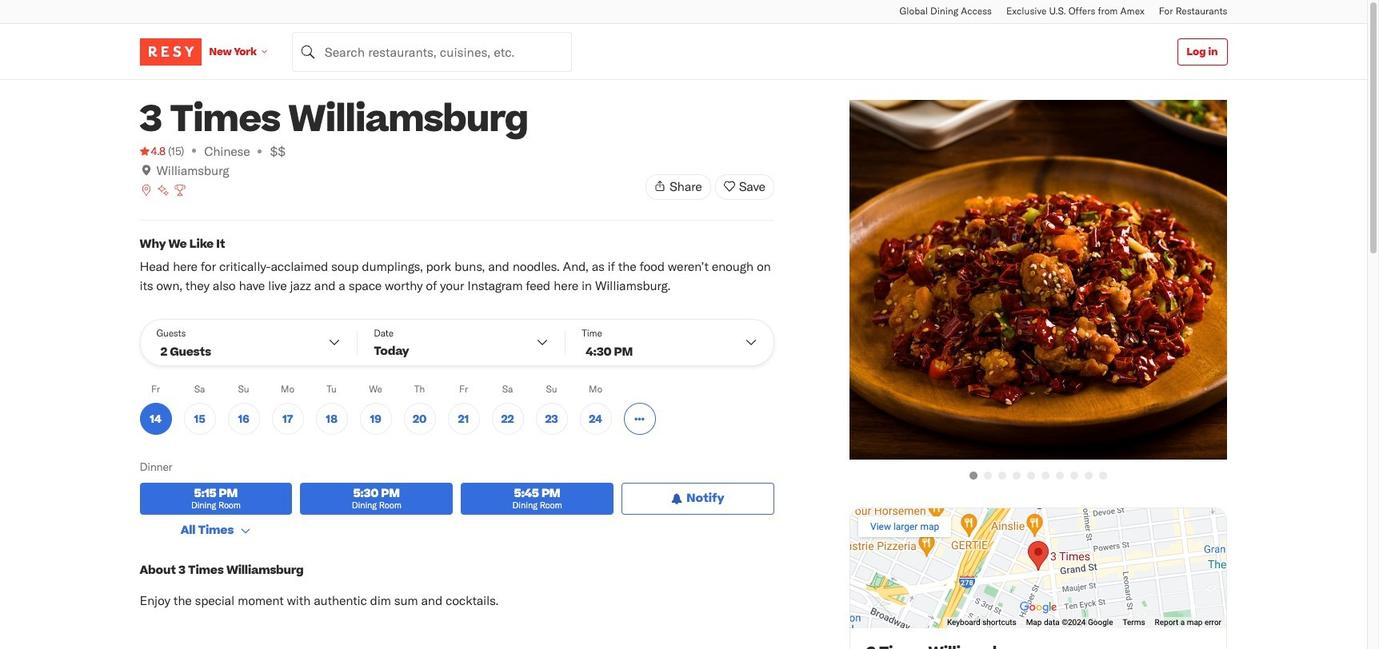 Task type: locate. For each thing, give the bounding box(es) containing it.
4.8 out of 5 stars image
[[140, 143, 166, 159]]

None field
[[292, 32, 572, 72]]

Search restaurants, cuisines, etc. text field
[[292, 32, 572, 72]]



Task type: vqa. For each thing, say whether or not it's contained in the screenshot.
4.8 out of 5 stars icon
yes



